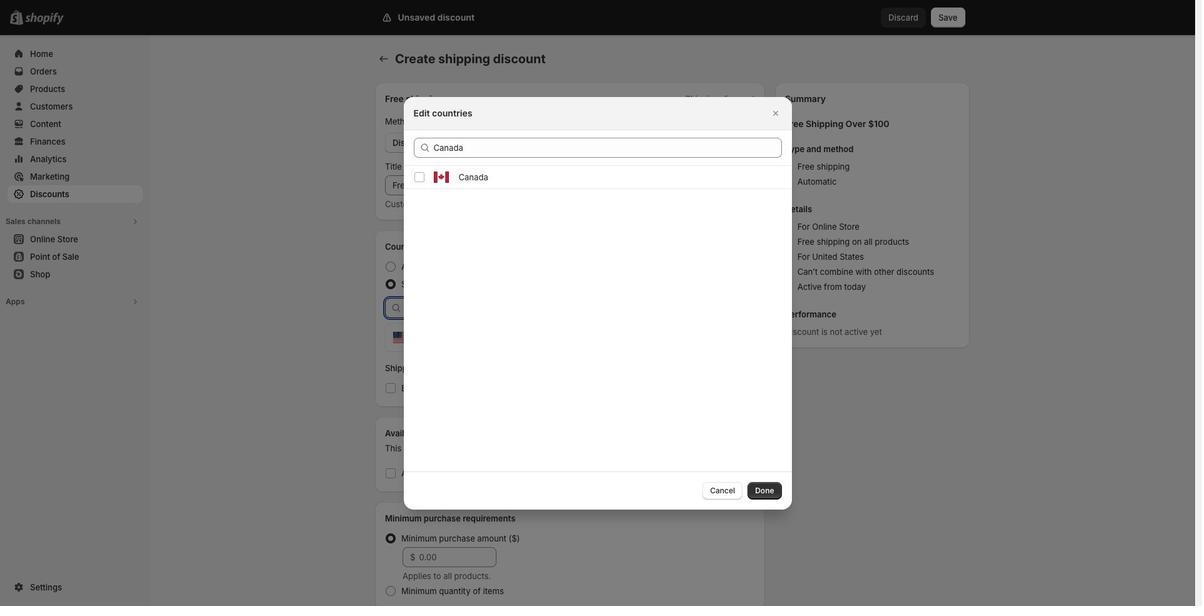 Task type: locate. For each thing, give the bounding box(es) containing it.
Search countries text field
[[434, 137, 782, 158]]

dialog
[[0, 97, 1196, 510]]



Task type: describe. For each thing, give the bounding box(es) containing it.
shopify image
[[25, 13, 64, 25]]



Task type: vqa. For each thing, say whether or not it's contained in the screenshot.
Dialog
yes



